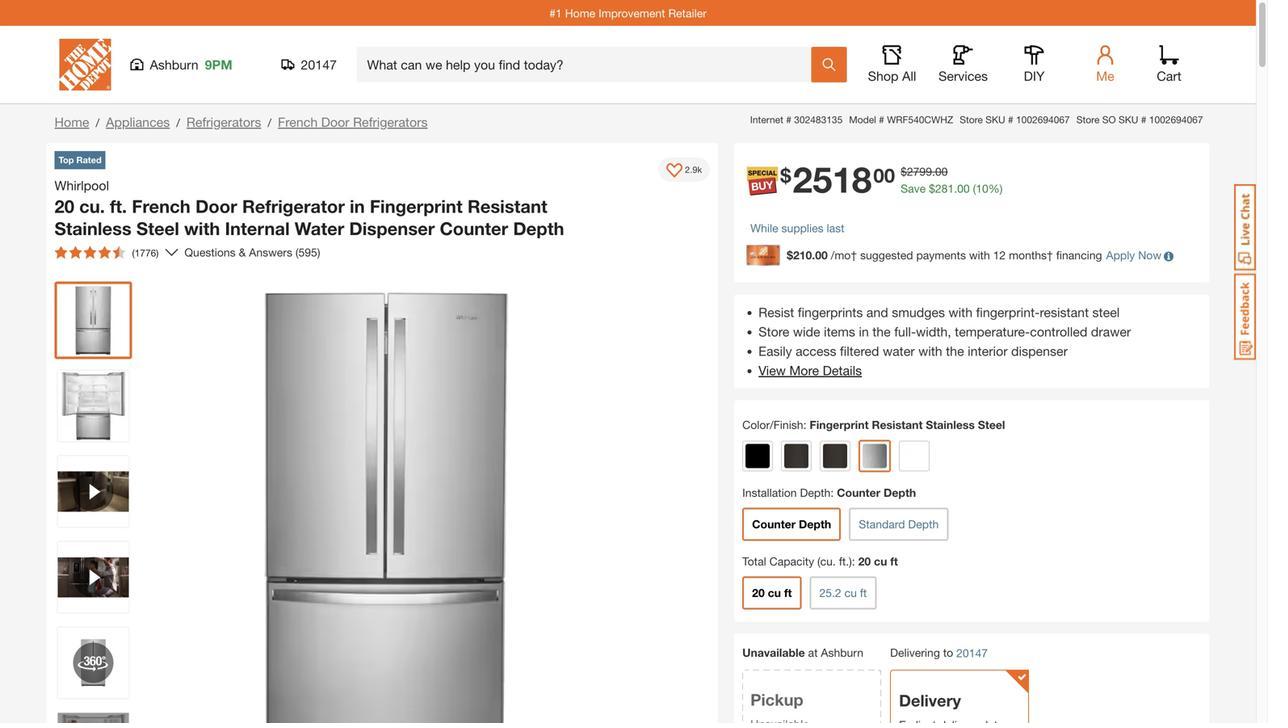 Task type: describe. For each thing, give the bounding box(es) containing it.
home link
[[55, 114, 89, 130]]

top
[[59, 155, 74, 165]]

counter inside counter depth button
[[752, 518, 796, 531]]

counter inside the whirlpool 20 cu. ft. french door refrigerator in fingerprint resistant stainless steel with internal water dispenser counter depth
[[440, 218, 508, 239]]

cu for 20 cu ft
[[768, 586, 781, 600]]

1 vertical spatial fingerprint
[[810, 418, 869, 432]]

fingerprint resistant stainless steel image
[[863, 444, 887, 468]]

#1 home improvement retailer
[[549, 6, 707, 20]]

&
[[239, 246, 246, 259]]

$210.00 /mo† suggested payments with 12 months† financing
[[787, 248, 1102, 262]]

installation depth : counter depth
[[743, 486, 916, 499]]

cu.
[[79, 196, 105, 217]]

feedback link image
[[1235, 273, 1256, 360]]

delivery button
[[890, 670, 1029, 723]]

french inside the whirlpool 20 cu. ft. french door refrigerator in fingerprint resistant stainless steel with internal water dispenser counter depth
[[132, 196, 191, 217]]

internet # 302483135 model # wrf540cwhz store sku # 1002694067 store so sku # 1002694067
[[750, 114, 1203, 125]]

diy button
[[1009, 45, 1060, 84]]

questions & answers (595)
[[185, 246, 320, 259]]

25.2 cu ft button
[[810, 577, 877, 610]]

standard depth button
[[849, 508, 949, 541]]

so
[[1103, 114, 1116, 125]]

installation
[[743, 486, 797, 499]]

filtered
[[840, 343, 879, 359]]

view more details link
[[759, 363, 862, 378]]

controlled
[[1030, 324, 1088, 339]]

1 vertical spatial ashburn
[[821, 646, 864, 659]]

questions
[[185, 246, 236, 259]]

25.2 cu ft
[[820, 586, 867, 600]]

0 vertical spatial ashburn
[[150, 57, 198, 72]]

color/finish
[[743, 418, 804, 432]]

#1
[[549, 6, 562, 20]]

ft for 20 cu ft
[[784, 586, 792, 600]]

5834511139001 image
[[58, 456, 129, 527]]

3 # from the left
[[1008, 114, 1014, 125]]

color/finish : fingerprint resistant stainless steel
[[743, 418, 1005, 432]]

months†
[[1009, 248, 1053, 262]]

ft.
[[110, 196, 127, 217]]

counter depth button
[[743, 508, 841, 541]]

while
[[751, 221, 779, 235]]

services
[[939, 68, 988, 84]]

appliances
[[106, 114, 170, 130]]

full-
[[895, 324, 916, 339]]

stainless inside the whirlpool 20 cu. ft. french door refrigerator in fingerprint resistant stainless steel with internal water dispenser counter depth
[[55, 218, 132, 239]]

25.2
[[820, 586, 842, 600]]

20147 inside 20147 button
[[301, 57, 337, 72]]

apply now link
[[1106, 248, 1162, 262]]

fingerprint resistant black stainless image
[[823, 444, 848, 468]]

details
[[823, 363, 862, 378]]

apply now image
[[747, 245, 787, 266]]

total
[[743, 555, 766, 568]]

apply
[[1106, 248, 1135, 262]]

1 horizontal spatial french
[[278, 114, 318, 130]]

20147 inside delivering to 20147
[[957, 646, 988, 660]]

(1776) link
[[48, 240, 178, 265]]

view
[[759, 363, 786, 378]]

(595)
[[296, 246, 320, 259]]

whirlpool
[[55, 178, 109, 193]]

door inside the whirlpool 20 cu. ft. french door refrigerator in fingerprint resistant stainless steel with internal water dispenser counter depth
[[195, 196, 237, 217]]

counter depth
[[752, 518, 832, 531]]

depth for installation
[[800, 486, 831, 499]]

whirlpool link
[[55, 176, 116, 195]]

unavailable
[[743, 646, 805, 659]]

in inside the whirlpool 20 cu. ft. french door refrigerator in fingerprint resistant stainless steel with internal water dispenser counter depth
[[350, 196, 365, 217]]

diy
[[1024, 68, 1045, 84]]

easily
[[759, 343, 792, 359]]

shop
[[868, 68, 899, 84]]

3 / from the left
[[268, 116, 271, 129]]

store inside resist fingerprints and smudges with fingerprint-resistant steel store wide items in the full-width, temperature-controlled drawer easily access filtered water with the interior dispenser view more details
[[759, 324, 790, 339]]

4 # from the left
[[1141, 114, 1147, 125]]

2 sku from the left
[[1119, 114, 1139, 125]]

resistant
[[1040, 305, 1089, 320]]

1 horizontal spatial store
[[960, 114, 983, 125]]

1 vertical spatial :
[[831, 486, 834, 499]]

dispenser
[[1012, 343, 1068, 359]]

281
[[935, 182, 954, 195]]

resist
[[759, 305, 794, 320]]

fingerprint resistant stainless steel whirlpool french door refrigerators wrf540cwhz 40.1 image
[[58, 370, 129, 442]]

2 / from the left
[[176, 116, 180, 129]]

standard depth
[[859, 518, 939, 531]]

with left 12
[[969, 248, 990, 262]]

financing
[[1057, 248, 1102, 262]]

resist fingerprints and smudges with fingerprint-resistant steel store wide items in the full-width, temperature-controlled drawer easily access filtered water with the interior dispenser view more details
[[759, 305, 1131, 378]]

ashburn 9pm
[[150, 57, 232, 72]]

20147 link
[[957, 645, 988, 662]]

2 1002694067 from the left
[[1149, 114, 1203, 125]]

smudges
[[892, 305, 945, 320]]

302483135
[[794, 114, 843, 125]]

0 horizontal spatial .
[[932, 165, 935, 178]]

2 # from the left
[[879, 114, 885, 125]]

2 horizontal spatial $
[[929, 182, 935, 195]]

$ for 2518
[[781, 164, 791, 187]]

water
[[295, 218, 344, 239]]

20 cu ft button
[[743, 577, 802, 610]]

1 horizontal spatial steel
[[978, 418, 1005, 432]]

fingerprint resistant stainless steel whirlpool french door refrigerators wrf540cwhz a0.2 image
[[58, 713, 129, 723]]

temperature-
[[955, 324, 1030, 339]]

me button
[[1080, 45, 1132, 84]]

in inside resist fingerprints and smudges with fingerprint-resistant steel store wide items in the full-width, temperature-controlled drawer easily access filtered water with the interior dispenser view more details
[[859, 324, 869, 339]]

2518
[[793, 158, 872, 200]]

width,
[[916, 324, 952, 339]]

2 horizontal spatial 00
[[957, 182, 970, 195]]

top rated
[[59, 155, 102, 165]]

2 horizontal spatial :
[[852, 555, 855, 568]]

2 horizontal spatial cu
[[874, 555, 887, 568]]

$ for 2799
[[901, 165, 907, 178]]

home / appliances / refrigerators / french door refrigerators
[[55, 114, 428, 130]]

1 horizontal spatial 00
[[935, 165, 948, 178]]

1 refrigerators from the left
[[187, 114, 261, 130]]

access
[[796, 343, 837, 359]]

black image
[[746, 444, 770, 468]]

9pm
[[205, 57, 232, 72]]

1 horizontal spatial the
[[946, 343, 964, 359]]

20 cu ft
[[752, 586, 792, 600]]

shop all
[[868, 68, 917, 84]]

resistant inside the whirlpool 20 cu. ft. french door refrigerator in fingerprint resistant stainless steel with internal water dispenser counter depth
[[468, 196, 548, 217]]

1 sku from the left
[[986, 114, 1006, 125]]



Task type: vqa. For each thing, say whether or not it's contained in the screenshot.
(2) inside Ryobi One+ Hp 18V Brushless Cordless Combo Kit (3-Tool) With (2) High Performance Batteries, Charger, And Bag
no



Task type: locate. For each thing, give the bounding box(es) containing it.
french down 20147 button
[[278, 114, 318, 130]]

(1776) button
[[48, 240, 165, 265]]

0 vertical spatial home
[[565, 6, 596, 20]]

0 vertical spatial door
[[321, 114, 350, 130]]

1 horizontal spatial 20
[[752, 586, 765, 600]]

capacity
[[770, 555, 814, 568]]

1 vertical spatial french
[[132, 196, 191, 217]]

1002694067 down cart at the top right
[[1149, 114, 1203, 125]]

depth inside the whirlpool 20 cu. ft. french door refrigerator in fingerprint resistant stainless steel with internal water dispenser counter depth
[[513, 218, 564, 239]]

/
[[96, 116, 99, 129], [176, 116, 180, 129], [268, 116, 271, 129]]

$210.00
[[787, 248, 828, 262]]

4.5 stars image
[[55, 246, 126, 259]]

ft right 25.2
[[860, 586, 867, 600]]

$ left 2518
[[781, 164, 791, 187]]

00 left (
[[957, 182, 970, 195]]

0 vertical spatial :
[[804, 418, 807, 432]]

resistant
[[468, 196, 548, 217], [872, 418, 923, 432]]

: down fingerprint resistant black stainless icon
[[831, 486, 834, 499]]

0 horizontal spatial fingerprint
[[370, 196, 463, 217]]

. up "281"
[[932, 165, 935, 178]]

20 inside the whirlpool 20 cu. ft. french door refrigerator in fingerprint resistant stainless steel with internal water dispenser counter depth
[[55, 196, 74, 217]]

0 horizontal spatial french
[[132, 196, 191, 217]]

counter
[[440, 218, 508, 239], [837, 486, 881, 499], [752, 518, 796, 531]]

. left (
[[954, 182, 957, 195]]

pickup button
[[743, 670, 882, 723]]

1 horizontal spatial 1002694067
[[1149, 114, 1203, 125]]

0 horizontal spatial counter
[[440, 218, 508, 239]]

appliances link
[[106, 114, 170, 130]]

20 down whirlpool
[[55, 196, 74, 217]]

1 horizontal spatial 20147
[[957, 646, 988, 660]]

standard
[[859, 518, 905, 531]]

1 horizontal spatial :
[[831, 486, 834, 499]]

/ right refrigerators link
[[268, 116, 271, 129]]

1 horizontal spatial in
[[859, 324, 869, 339]]

1 # from the left
[[786, 114, 792, 125]]

1002694067
[[1016, 114, 1070, 125], [1149, 114, 1203, 125]]

store
[[960, 114, 983, 125], [1077, 114, 1100, 125], [759, 324, 790, 339]]

302483135_s01 image
[[58, 627, 129, 698]]

french door refrigerators link
[[278, 114, 428, 130]]

00 inside $ 2518 00
[[874, 164, 895, 187]]

answers
[[249, 246, 292, 259]]

20147 up french door refrigerators link
[[301, 57, 337, 72]]

me
[[1097, 68, 1115, 84]]

sku down services at the right top of page
[[986, 114, 1006, 125]]

1 vertical spatial steel
[[978, 418, 1005, 432]]

model
[[849, 114, 876, 125]]

0 vertical spatial 20
[[55, 196, 74, 217]]

with down 'width,'
[[919, 343, 943, 359]]

home right #1
[[565, 6, 596, 20]]

0 horizontal spatial door
[[195, 196, 237, 217]]

0 vertical spatial steel
[[136, 218, 179, 239]]

pickup
[[751, 690, 804, 709]]

internet
[[750, 114, 784, 125]]

the
[[873, 324, 891, 339], [946, 343, 964, 359]]

1 horizontal spatial sku
[[1119, 114, 1139, 125]]

1 1002694067 from the left
[[1016, 114, 1070, 125]]

0 horizontal spatial store
[[759, 324, 790, 339]]

wrf540cwhz
[[887, 114, 954, 125]]

the home depot logo image
[[59, 39, 111, 90]]

with up 'width,'
[[949, 305, 973, 320]]

0 vertical spatial in
[[350, 196, 365, 217]]

1 horizontal spatial home
[[565, 6, 596, 20]]

the down 'width,'
[[946, 343, 964, 359]]

0 horizontal spatial 1002694067
[[1016, 114, 1070, 125]]

5970626837001 image
[[58, 542, 129, 613]]

with inside the whirlpool 20 cu. ft. french door refrigerator in fingerprint resistant stainless steel with internal water dispenser counter depth
[[184, 218, 220, 239]]

depth for counter
[[799, 518, 832, 531]]

suggested
[[860, 248, 913, 262]]

0 horizontal spatial 20
[[55, 196, 74, 217]]

2 horizontal spatial counter
[[837, 486, 881, 499]]

internal
[[225, 218, 290, 239]]

2 vertical spatial :
[[852, 555, 855, 568]]

steel
[[136, 218, 179, 239], [978, 418, 1005, 432]]

0 vertical spatial french
[[278, 114, 318, 130]]

in up dispenser
[[350, 196, 365, 217]]

ft down capacity
[[784, 586, 792, 600]]

black stainless image
[[785, 444, 809, 468]]

total capacity (cu. ft.) : 20 cu ft
[[743, 555, 898, 568]]

2.9k
[[685, 164, 702, 175]]

unavailable at ashburn
[[743, 646, 864, 659]]

: up black stainless image at the bottom right of the page
[[804, 418, 807, 432]]

#
[[786, 114, 792, 125], [879, 114, 885, 125], [1008, 114, 1014, 125], [1141, 114, 1147, 125]]

1 vertical spatial counter
[[837, 486, 881, 499]]

cart link
[[1152, 45, 1187, 84]]

2 refrigerators from the left
[[353, 114, 428, 130]]

1 horizontal spatial fingerprint
[[810, 418, 869, 432]]

2.9k button
[[659, 158, 710, 182]]

(1776)
[[132, 247, 159, 259]]

0 horizontal spatial 20147
[[301, 57, 337, 72]]

1 horizontal spatial ashburn
[[821, 646, 864, 659]]

rated
[[76, 155, 102, 165]]

door up questions
[[195, 196, 237, 217]]

1 vertical spatial resistant
[[872, 418, 923, 432]]

white image
[[903, 444, 927, 468]]

.
[[932, 165, 935, 178], [954, 182, 957, 195]]

0 vertical spatial counter
[[440, 218, 508, 239]]

$ 2518 00
[[781, 158, 895, 200]]

interior
[[968, 343, 1008, 359]]

0 horizontal spatial home
[[55, 114, 89, 130]]

0 vertical spatial resistant
[[468, 196, 548, 217]]

with up questions
[[184, 218, 220, 239]]

0 horizontal spatial :
[[804, 418, 807, 432]]

# right model
[[879, 114, 885, 125]]

while supplies last button
[[751, 220, 845, 237]]

1 vertical spatial in
[[859, 324, 869, 339]]

# right the so
[[1141, 114, 1147, 125]]

12
[[993, 248, 1006, 262]]

sku right the so
[[1119, 114, 1139, 125]]

0 horizontal spatial cu
[[768, 586, 781, 600]]

0 horizontal spatial sku
[[986, 114, 1006, 125]]

fingerprint resistant stainless steel whirlpool french door refrigerators wrf540cwhz 64.0 image
[[58, 285, 129, 356]]

1 horizontal spatial /
[[176, 116, 180, 129]]

0 horizontal spatial ashburn
[[150, 57, 198, 72]]

0 horizontal spatial stainless
[[55, 218, 132, 239]]

1 vertical spatial .
[[954, 182, 957, 195]]

0 vertical spatial .
[[932, 165, 935, 178]]

apply now
[[1106, 248, 1162, 262]]

0 horizontal spatial ft
[[784, 586, 792, 600]]

at
[[808, 646, 818, 659]]

cu down capacity
[[768, 586, 781, 600]]

: right (cu.
[[852, 555, 855, 568]]

live chat image
[[1235, 184, 1256, 271]]

fingerprints
[[798, 305, 863, 320]]

stainless up white image
[[926, 418, 975, 432]]

display image
[[667, 163, 683, 179]]

store left the so
[[1077, 114, 1100, 125]]

2 horizontal spatial store
[[1077, 114, 1100, 125]]

steel down interior at the right
[[978, 418, 1005, 432]]

0 vertical spatial 20147
[[301, 57, 337, 72]]

fingerprint inside the whirlpool 20 cu. ft. french door refrigerator in fingerprint resistant stainless steel with internal water dispenser counter depth
[[370, 196, 463, 217]]

water
[[883, 343, 915, 359]]

ft
[[891, 555, 898, 568], [784, 586, 792, 600], [860, 586, 867, 600]]

20 right the ft.)
[[858, 555, 871, 568]]

1 vertical spatial 20147
[[957, 646, 988, 660]]

/ right appliances
[[176, 116, 180, 129]]

cu right 25.2
[[845, 586, 857, 600]]

payments
[[917, 248, 966, 262]]

2 horizontal spatial /
[[268, 116, 271, 129]]

store down services at the right top of page
[[960, 114, 983, 125]]

cu for 25.2 cu ft
[[845, 586, 857, 600]]

door down 20147 button
[[321, 114, 350, 130]]

in up the filtered
[[859, 324, 869, 339]]

1 horizontal spatial resistant
[[872, 418, 923, 432]]

1002694067 down the diy
[[1016, 114, 1070, 125]]

cart
[[1157, 68, 1182, 84]]

whirlpool 20 cu. ft. french door refrigerator in fingerprint resistant stainless steel with internal water dispenser counter depth
[[55, 178, 564, 239]]

1 horizontal spatial counter
[[752, 518, 796, 531]]

1 horizontal spatial .
[[954, 182, 957, 195]]

$ inside $ 2518 00
[[781, 164, 791, 187]]

/mo†
[[831, 248, 857, 262]]

delivery
[[899, 691, 961, 710]]

to
[[943, 646, 954, 659]]

20 down the total
[[752, 586, 765, 600]]

(
[[973, 182, 976, 195]]

20147
[[301, 57, 337, 72], [957, 646, 988, 660]]

door
[[321, 114, 350, 130], [195, 196, 237, 217]]

store up easily
[[759, 324, 790, 339]]

0 horizontal spatial 00
[[874, 164, 895, 187]]

$ right save
[[929, 182, 935, 195]]

fingerprint up fingerprint resistant black stainless icon
[[810, 418, 869, 432]]

2 horizontal spatial 20
[[858, 555, 871, 568]]

0 horizontal spatial the
[[873, 324, 891, 339]]

2799
[[907, 165, 932, 178]]

1 horizontal spatial ft
[[860, 586, 867, 600]]

cu right the ft.)
[[874, 555, 887, 568]]

ashburn right at
[[821, 646, 864, 659]]

steel up (1776)
[[136, 218, 179, 239]]

ashburn left 9pm
[[150, 57, 198, 72]]

/ right the home link
[[96, 116, 99, 129]]

# down diy button
[[1008, 114, 1014, 125]]

1 vertical spatial door
[[195, 196, 237, 217]]

$ up save
[[901, 165, 907, 178]]

steel inside the whirlpool 20 cu. ft. french door refrigerator in fingerprint resistant stainless steel with internal water dispenser counter depth
[[136, 218, 179, 239]]

1 / from the left
[[96, 116, 99, 129]]

20147 right to
[[957, 646, 988, 660]]

home up top
[[55, 114, 89, 130]]

delivering
[[890, 646, 940, 659]]

with
[[184, 218, 220, 239], [969, 248, 990, 262], [949, 305, 973, 320], [919, 343, 943, 359]]

1 vertical spatial home
[[55, 114, 89, 130]]

2 horizontal spatial ft
[[891, 555, 898, 568]]

# right internet
[[786, 114, 792, 125]]

1 vertical spatial the
[[946, 343, 964, 359]]

1 horizontal spatial $
[[901, 165, 907, 178]]

french right ft.
[[132, 196, 191, 217]]

dispenser
[[349, 218, 435, 239]]

0 horizontal spatial resistant
[[468, 196, 548, 217]]

stainless
[[55, 218, 132, 239], [926, 418, 975, 432]]

00 up "281"
[[935, 165, 948, 178]]

0 vertical spatial stainless
[[55, 218, 132, 239]]

2 vertical spatial counter
[[752, 518, 796, 531]]

improvement
[[599, 6, 665, 20]]

fingerprint up dispenser
[[370, 196, 463, 217]]

refrigerator
[[242, 196, 345, 217]]

ft for 25.2 cu ft
[[860, 586, 867, 600]]

stainless down cu.
[[55, 218, 132, 239]]

1 horizontal spatial cu
[[845, 586, 857, 600]]

the down and
[[873, 324, 891, 339]]

0 vertical spatial the
[[873, 324, 891, 339]]

0 vertical spatial fingerprint
[[370, 196, 463, 217]]

00
[[874, 164, 895, 187], [935, 165, 948, 178], [957, 182, 970, 195]]

1 vertical spatial stainless
[[926, 418, 975, 432]]

services button
[[938, 45, 989, 84]]

What can we help you find today? search field
[[367, 48, 811, 82]]

refrigerators
[[187, 114, 261, 130], [353, 114, 428, 130]]

steel
[[1093, 305, 1120, 320]]

sku
[[986, 114, 1006, 125], [1119, 114, 1139, 125]]

depth for standard
[[908, 518, 939, 531]]

0 horizontal spatial in
[[350, 196, 365, 217]]

1 horizontal spatial refrigerators
[[353, 114, 428, 130]]

drawer
[[1091, 324, 1131, 339]]

retailer
[[669, 6, 707, 20]]

1 horizontal spatial stainless
[[926, 418, 975, 432]]

1 vertical spatial 20
[[858, 555, 871, 568]]

2 vertical spatial 20
[[752, 586, 765, 600]]

1 horizontal spatial door
[[321, 114, 350, 130]]

home
[[565, 6, 596, 20], [55, 114, 89, 130]]

refrigerators link
[[187, 114, 261, 130]]

ft down standard depth button
[[891, 555, 898, 568]]

20 inside button
[[752, 586, 765, 600]]

00 left save
[[874, 164, 895, 187]]

now
[[1139, 248, 1162, 262]]

while supplies last
[[751, 221, 845, 235]]

0 horizontal spatial refrigerators
[[187, 114, 261, 130]]

0 horizontal spatial /
[[96, 116, 99, 129]]

0 horizontal spatial steel
[[136, 218, 179, 239]]

supplies
[[782, 221, 824, 235]]

0 horizontal spatial $
[[781, 164, 791, 187]]



